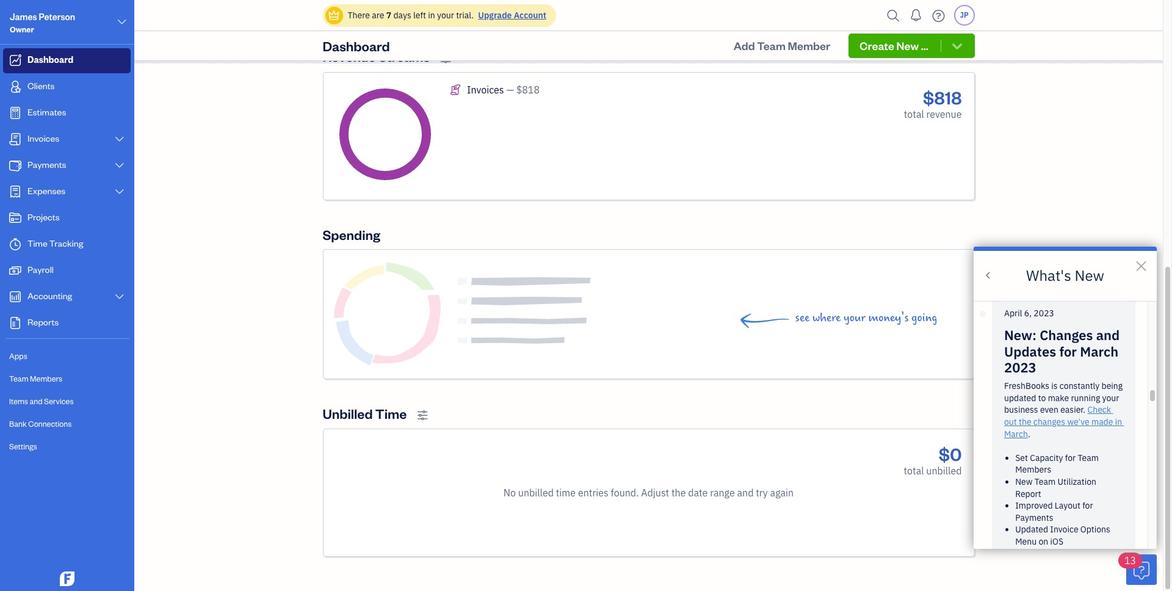 Task type: vqa. For each thing, say whether or not it's contained in the screenshot.
right 'the'
yes



Task type: locate. For each thing, give the bounding box(es) containing it.
expenses
[[27, 185, 65, 197]]

march up being
[[1080, 342, 1119, 360]]

payroll link
[[3, 258, 131, 283]]

1 horizontal spatial members
[[1016, 464, 1052, 475]]

members up items and services at bottom left
[[30, 374, 62, 384]]

chevron large down image for expenses
[[114, 187, 125, 197]]

march inside new: changes and updates for march 2023
[[1080, 342, 1119, 360]]

1 horizontal spatial $818
[[923, 85, 962, 109]]

chevron large down image
[[114, 134, 125, 144], [114, 161, 125, 170]]

2 horizontal spatial and
[[1097, 326, 1120, 344]]

team up utilization
[[1078, 452, 1099, 463]]

members
[[30, 374, 62, 384], [1016, 464, 1052, 475]]

0 vertical spatial updates
[[1005, 342, 1057, 360]]

new for what's
[[1075, 266, 1105, 285]]

reports link
[[3, 311, 131, 336]]

create new …
[[860, 38, 929, 53]]

for right layout
[[1083, 500, 1094, 511]]

total inside $818 total revenue
[[904, 108, 924, 120]]

invoices down estimates
[[27, 133, 59, 144]]

invoices — $818
[[467, 84, 540, 96]]

jp
[[960, 10, 969, 20]]

new right "what's"
[[1075, 266, 1105, 285]]

for up constantly
[[1060, 342, 1077, 360]]

1 horizontal spatial time
[[375, 405, 407, 422]]

1 vertical spatial payments
[[1016, 512, 1054, 523]]

0 horizontal spatial on
[[1016, 560, 1025, 571]]

total for $0
[[904, 465, 924, 477]]

in right left
[[428, 10, 435, 21]]

0 horizontal spatial in
[[428, 10, 435, 21]]

team
[[757, 38, 786, 53], [9, 374, 28, 384], [1078, 452, 1099, 463], [1035, 476, 1056, 487]]

check
[[1088, 405, 1112, 416]]

new inside set capacity for team members new team utilization report improved layout for payments updated invoice options menu on ios view history date updates on an invoice, estimate, or proposal
[[1016, 476, 1033, 487]]

0 horizontal spatial and
[[30, 396, 42, 406]]

updated
[[1016, 524, 1049, 535]]

$818 down chevrondown image
[[923, 85, 962, 109]]

0 vertical spatial members
[[30, 374, 62, 384]]

2 total from the top
[[904, 465, 924, 477]]

in
[[428, 10, 435, 21], [1116, 417, 1123, 428]]

again
[[770, 487, 794, 499]]

1 vertical spatial chevron large down image
[[114, 187, 125, 197]]

being
[[1102, 381, 1123, 392]]

clients
[[27, 80, 55, 92]]

invoices left —
[[467, 84, 504, 96]]

0 vertical spatial the
[[1019, 417, 1032, 428]]

payments inside 'link'
[[27, 159, 66, 170]]

team right add
[[757, 38, 786, 53]]

your down being
[[1103, 393, 1120, 404]]

constantly
[[1060, 381, 1100, 392]]

updates up the or
[[1086, 548, 1118, 559]]

account
[[514, 10, 547, 21]]

chart image
[[8, 291, 23, 303]]

0 horizontal spatial members
[[30, 374, 62, 384]]

freshbooks is constantly being updated to make running your business even easier.
[[1005, 381, 1125, 416]]

2023 up "freshbooks"
[[1005, 358, 1037, 376]]

0 vertical spatial for
[[1060, 342, 1077, 360]]

time left unbilled time filters icon
[[375, 405, 407, 422]]

total
[[904, 108, 924, 120], [904, 465, 924, 477]]

estimate image
[[8, 107, 23, 119]]

$818 total revenue
[[904, 85, 962, 120]]

$818 right —
[[516, 84, 540, 96]]

team up report
[[1035, 476, 1056, 487]]

0 vertical spatial time
[[27, 238, 48, 249]]

team up items
[[9, 374, 28, 384]]

payments up "expenses" at left
[[27, 159, 66, 170]]

1 vertical spatial new
[[1075, 266, 1105, 285]]

report
[[1016, 488, 1042, 499]]

changes
[[1034, 417, 1066, 428]]

time tracking
[[27, 238, 83, 249]]

1 total from the top
[[904, 108, 924, 120]]

what's new
[[1027, 266, 1105, 285]]

the down business
[[1019, 417, 1032, 428]]

1 horizontal spatial payments
[[1016, 512, 1054, 523]]

0 vertical spatial payments
[[27, 159, 66, 170]]

timer image
[[8, 238, 23, 250]]

for right capacity
[[1066, 452, 1076, 463]]

going
[[912, 311, 938, 325]]

chevron large down image down estimates link
[[114, 134, 125, 144]]

accounting link
[[3, 285, 131, 310]]

chevron large down image inside the payments 'link'
[[114, 161, 125, 170]]

1 vertical spatial 2023
[[1005, 358, 1037, 376]]

client image
[[8, 81, 23, 93]]

0 horizontal spatial unbilled
[[518, 487, 554, 499]]

updates inside set capacity for team members new team utilization report improved layout for payments updated invoice options menu on ios view history date updates on an invoice, estimate, or proposal
[[1086, 548, 1118, 559]]

trial.
[[456, 10, 474, 21]]

invoices inside main element
[[27, 133, 59, 144]]

2 vertical spatial your
[[1103, 393, 1120, 404]]

1 vertical spatial in
[[1116, 417, 1123, 428]]

jp button
[[954, 5, 975, 26]]

revenue streams
[[323, 48, 430, 65]]

try
[[756, 487, 768, 499]]

total left the revenue
[[904, 108, 924, 120]]

1 vertical spatial chevron large down image
[[114, 161, 125, 170]]

new
[[897, 38, 919, 53], [1075, 266, 1105, 285], [1016, 476, 1033, 487]]

and
[[1097, 326, 1120, 344], [30, 396, 42, 406], [737, 487, 754, 499]]

invoices
[[467, 84, 504, 96], [27, 133, 59, 144]]

make
[[1048, 393, 1069, 404]]

the inside the check out the changes we've made in march
[[1019, 417, 1032, 428]]

set capacity for team members new team utilization report improved layout for payments updated invoice options menu on ios view history date updates on an invoice, estimate, or proposal
[[1016, 452, 1120, 583]]

0 vertical spatial unbilled
[[927, 465, 962, 477]]

0 vertical spatial new
[[897, 38, 919, 53]]

2 vertical spatial for
[[1083, 500, 1094, 511]]

resource center badge image
[[1127, 555, 1157, 585]]

your left the trial.
[[437, 10, 454, 21]]

capacity
[[1030, 452, 1063, 463]]

bank connections
[[9, 419, 72, 429]]

dashboard up clients
[[27, 54, 73, 65]]

1 horizontal spatial dashboard
[[323, 37, 390, 54]]

chevron large down image for invoices
[[114, 134, 125, 144]]

and right 'changes'
[[1097, 326, 1120, 344]]

crown image
[[328, 9, 340, 22]]

on left ios
[[1039, 536, 1049, 547]]

$0 total unbilled
[[904, 442, 962, 477]]

0 vertical spatial total
[[904, 108, 924, 120]]

member
[[788, 38, 831, 53]]

see where your money's going
[[795, 311, 938, 325]]

team inside main element
[[9, 374, 28, 384]]

1 vertical spatial the
[[672, 487, 686, 499]]

1 horizontal spatial march
[[1080, 342, 1119, 360]]

0 horizontal spatial updates
[[1005, 342, 1057, 360]]

days
[[394, 10, 411, 21]]

1 vertical spatial march
[[1005, 428, 1028, 439]]

to
[[1039, 393, 1046, 404]]

notifications image
[[907, 3, 926, 27]]

0 horizontal spatial your
[[437, 10, 454, 21]]

0 vertical spatial and
[[1097, 326, 1120, 344]]

1 vertical spatial invoices
[[27, 133, 59, 144]]

1 horizontal spatial updates
[[1086, 548, 1118, 559]]

new inside dropdown button
[[897, 38, 919, 53]]

total left '$0'
[[904, 465, 924, 477]]

out
[[1005, 417, 1017, 428]]

on left an
[[1016, 560, 1025, 571]]

report image
[[8, 317, 23, 329]]

and right items
[[30, 396, 42, 406]]

total for $818
[[904, 108, 924, 120]]

13
[[1125, 555, 1137, 567]]

2 chevron large down image from the top
[[114, 161, 125, 170]]

2023 inside new: changes and updates for march 2023
[[1005, 358, 1037, 376]]

chevron large down image for accounting
[[114, 292, 125, 302]]

1 vertical spatial on
[[1016, 560, 1025, 571]]

items and services
[[9, 396, 74, 406]]

0 horizontal spatial march
[[1005, 428, 1028, 439]]

your right the "where"
[[844, 311, 866, 325]]

invoice image
[[8, 133, 23, 145]]

0 horizontal spatial payments
[[27, 159, 66, 170]]

time
[[556, 487, 576, 499]]

add team member button
[[723, 34, 842, 58]]

payments
[[27, 159, 66, 170], [1016, 512, 1054, 523]]

1 chevron large down image from the top
[[114, 134, 125, 144]]

1 horizontal spatial on
[[1039, 536, 1049, 547]]

projects
[[27, 211, 60, 223]]

0 horizontal spatial new
[[897, 38, 919, 53]]

team members
[[9, 374, 62, 384]]

check out the changes we've made in march link
[[1005, 405, 1125, 439]]

history
[[1036, 548, 1064, 559]]

payments down improved
[[1016, 512, 1054, 523]]

2 horizontal spatial new
[[1075, 266, 1105, 285]]

1 horizontal spatial in
[[1116, 417, 1123, 428]]

1 vertical spatial total
[[904, 465, 924, 477]]

owner
[[10, 24, 34, 34]]

march inside the check out the changes we've made in march
[[1005, 428, 1028, 439]]

dashboard down 'there'
[[323, 37, 390, 54]]

1 vertical spatial updates
[[1086, 548, 1118, 559]]

connections
[[28, 419, 72, 429]]

unbilled time filters image
[[417, 410, 428, 421]]

2 vertical spatial chevron large down image
[[114, 292, 125, 302]]

2023 right 6,
[[1034, 307, 1055, 318]]

1 vertical spatial time
[[375, 405, 407, 422]]

an
[[1027, 560, 1037, 571]]

0 horizontal spatial dashboard
[[27, 54, 73, 65]]

1 horizontal spatial your
[[844, 311, 866, 325]]

is
[[1052, 381, 1058, 392]]

unbilled time
[[323, 405, 407, 422]]

in right made
[[1116, 417, 1123, 428]]

in inside the check out the changes we've made in march
[[1116, 417, 1123, 428]]

the left date
[[672, 487, 686, 499]]

2 vertical spatial and
[[737, 487, 754, 499]]

new left …
[[897, 38, 919, 53]]

search image
[[884, 6, 904, 25]]

1 horizontal spatial the
[[1019, 417, 1032, 428]]

1 vertical spatial and
[[30, 396, 42, 406]]

0 horizontal spatial the
[[672, 487, 686, 499]]

project image
[[8, 212, 23, 224]]

on
[[1039, 536, 1049, 547], [1016, 560, 1025, 571]]

2 vertical spatial new
[[1016, 476, 1033, 487]]

invoice,
[[1039, 560, 1069, 571]]

new up report
[[1016, 476, 1033, 487]]

0 vertical spatial chevron large down image
[[114, 134, 125, 144]]

march down out
[[1005, 428, 1028, 439]]

invoices for invoices
[[27, 133, 59, 144]]

view
[[1016, 548, 1034, 559]]

improved
[[1016, 500, 1053, 511]]

0 horizontal spatial time
[[27, 238, 48, 249]]

proposal
[[1016, 572, 1049, 583]]

1 horizontal spatial invoices
[[467, 84, 504, 96]]

× button
[[1135, 253, 1148, 275]]

expenses link
[[3, 180, 131, 205]]

0 vertical spatial in
[[428, 10, 435, 21]]

dashboard inside main element
[[27, 54, 73, 65]]

members down set
[[1016, 464, 1052, 475]]

total inside $0 total unbilled
[[904, 465, 924, 477]]

0 vertical spatial march
[[1080, 342, 1119, 360]]

and left try
[[737, 487, 754, 499]]

chevron large down image
[[116, 15, 128, 29], [114, 187, 125, 197], [114, 292, 125, 302]]

create
[[860, 38, 895, 53]]

updates up "freshbooks"
[[1005, 342, 1057, 360]]

members inside set capacity for team members new team utilization report improved layout for payments updated invoice options menu on ios view history date updates on an invoice, estimate, or proposal
[[1016, 464, 1052, 475]]

0 vertical spatial chevron large down image
[[116, 15, 128, 29]]

chevron large down image inside invoices link
[[114, 134, 125, 144]]

payment image
[[8, 159, 23, 172]]

and inside new: changes and updates for march 2023
[[1097, 326, 1120, 344]]

0 horizontal spatial invoices
[[27, 133, 59, 144]]

0 vertical spatial invoices
[[467, 84, 504, 96]]

1 vertical spatial members
[[1016, 464, 1052, 475]]

1 horizontal spatial unbilled
[[927, 465, 962, 477]]

1 horizontal spatial new
[[1016, 476, 1033, 487]]

chevron large down image for payments
[[114, 161, 125, 170]]

chevron large down image down invoices link
[[114, 161, 125, 170]]

easier.
[[1061, 405, 1086, 416]]

time right timer image
[[27, 238, 48, 249]]

0 vertical spatial your
[[437, 10, 454, 21]]

2 horizontal spatial your
[[1103, 393, 1120, 404]]

for
[[1060, 342, 1077, 360], [1066, 452, 1076, 463], [1083, 500, 1094, 511]]



Task type: describe. For each thing, give the bounding box(es) containing it.
clients link
[[3, 75, 131, 100]]

even
[[1041, 405, 1059, 416]]

services
[[44, 396, 74, 406]]

money's
[[869, 311, 909, 325]]

$818 inside $818 total revenue
[[923, 85, 962, 109]]

see
[[795, 311, 810, 325]]

freshbooks image
[[57, 572, 77, 586]]

changes
[[1040, 326, 1094, 344]]

estimate,
[[1071, 560, 1107, 571]]

check out the changes we've made in march
[[1005, 405, 1125, 439]]

payroll
[[27, 264, 54, 275]]

bank
[[9, 419, 27, 429]]

team inside button
[[757, 38, 786, 53]]

business
[[1005, 405, 1039, 416]]

1 horizontal spatial and
[[737, 487, 754, 499]]

dashboard image
[[8, 54, 23, 67]]

made
[[1092, 417, 1114, 428]]

where
[[813, 311, 841, 325]]

1 vertical spatial your
[[844, 311, 866, 325]]

create new … button
[[849, 34, 975, 58]]

there
[[348, 10, 370, 21]]

for inside new: changes and updates for march 2023
[[1060, 342, 1077, 360]]

1 vertical spatial for
[[1066, 452, 1076, 463]]

upgrade account link
[[476, 10, 547, 21]]

range
[[710, 487, 735, 499]]

13 button
[[1119, 553, 1157, 585]]

revenue
[[927, 108, 962, 120]]

spending
[[323, 226, 380, 243]]

layout
[[1055, 500, 1081, 511]]

$0
[[939, 442, 962, 466]]

accounting
[[27, 290, 72, 302]]

…
[[921, 38, 929, 53]]

revenue
[[323, 48, 376, 65]]

estimates link
[[3, 101, 131, 126]]

menu
[[1016, 536, 1037, 547]]

what's new group
[[974, 247, 1157, 591]]

james peterson owner
[[10, 11, 75, 34]]

found.
[[611, 487, 639, 499]]

revenue streams filters image
[[440, 53, 451, 64]]

0 horizontal spatial $818
[[516, 84, 540, 96]]

items and services link
[[3, 391, 131, 412]]

ios
[[1051, 536, 1064, 547]]

options
[[1081, 524, 1111, 535]]

time inside main element
[[27, 238, 48, 249]]

1 vertical spatial unbilled
[[518, 487, 554, 499]]

or
[[1109, 560, 1117, 571]]

there are 7 days left in your trial. upgrade account
[[348, 10, 547, 21]]

tracking
[[49, 238, 83, 249]]

freshbooks
[[1005, 381, 1050, 392]]

date
[[1066, 548, 1084, 559]]

dashboard link
[[3, 48, 131, 73]]

apps link
[[3, 346, 131, 367]]

set
[[1016, 452, 1028, 463]]

chevrondown image
[[951, 40, 965, 52]]

expense image
[[8, 186, 23, 198]]

payments inside set capacity for team members new team utilization report improved layout for payments updated invoice options menu on ios view history date updates on an invoice, estimate, or proposal
[[1016, 512, 1054, 523]]

are
[[372, 10, 384, 21]]

members inside main element
[[30, 374, 62, 384]]

items
[[9, 396, 28, 406]]

unbilled
[[323, 405, 373, 422]]

left
[[413, 10, 426, 21]]

updates inside new: changes and updates for march 2023
[[1005, 342, 1057, 360]]

what's
[[1027, 266, 1072, 285]]

reports
[[27, 316, 59, 328]]

new for create
[[897, 38, 919, 53]]

settings
[[9, 442, 37, 451]]

invoices for invoices — $818
[[467, 84, 504, 96]]

updated
[[1005, 393, 1037, 404]]

april 6, 2023
[[1005, 307, 1055, 318]]

time tracking link
[[3, 232, 131, 257]]

estimates
[[27, 106, 66, 118]]

your inside freshbooks is constantly being updated to make running your business even easier.
[[1103, 393, 1120, 404]]

add team member
[[734, 38, 831, 53]]

7
[[386, 10, 392, 21]]

—
[[507, 84, 514, 96]]

main element
[[0, 0, 165, 591]]

adjust
[[641, 487, 669, 499]]

date
[[688, 487, 708, 499]]

go to help image
[[929, 6, 949, 25]]

upgrade
[[478, 10, 512, 21]]

payments link
[[3, 153, 131, 178]]

running
[[1071, 393, 1101, 404]]

0 vertical spatial on
[[1039, 536, 1049, 547]]

0 vertical spatial 2023
[[1034, 307, 1055, 318]]

unbilled inside $0 total unbilled
[[927, 465, 962, 477]]

money image
[[8, 264, 23, 277]]

6,
[[1025, 307, 1032, 318]]

no
[[504, 487, 516, 499]]

james
[[10, 11, 37, 23]]

new: changes and updates for march 2023
[[1005, 326, 1123, 376]]

add
[[734, 38, 755, 53]]

invoice
[[1051, 524, 1079, 535]]

invoices link
[[3, 127, 131, 152]]

and inside items and services link
[[30, 396, 42, 406]]

settings link
[[3, 436, 131, 457]]

peterson
[[39, 11, 75, 23]]



